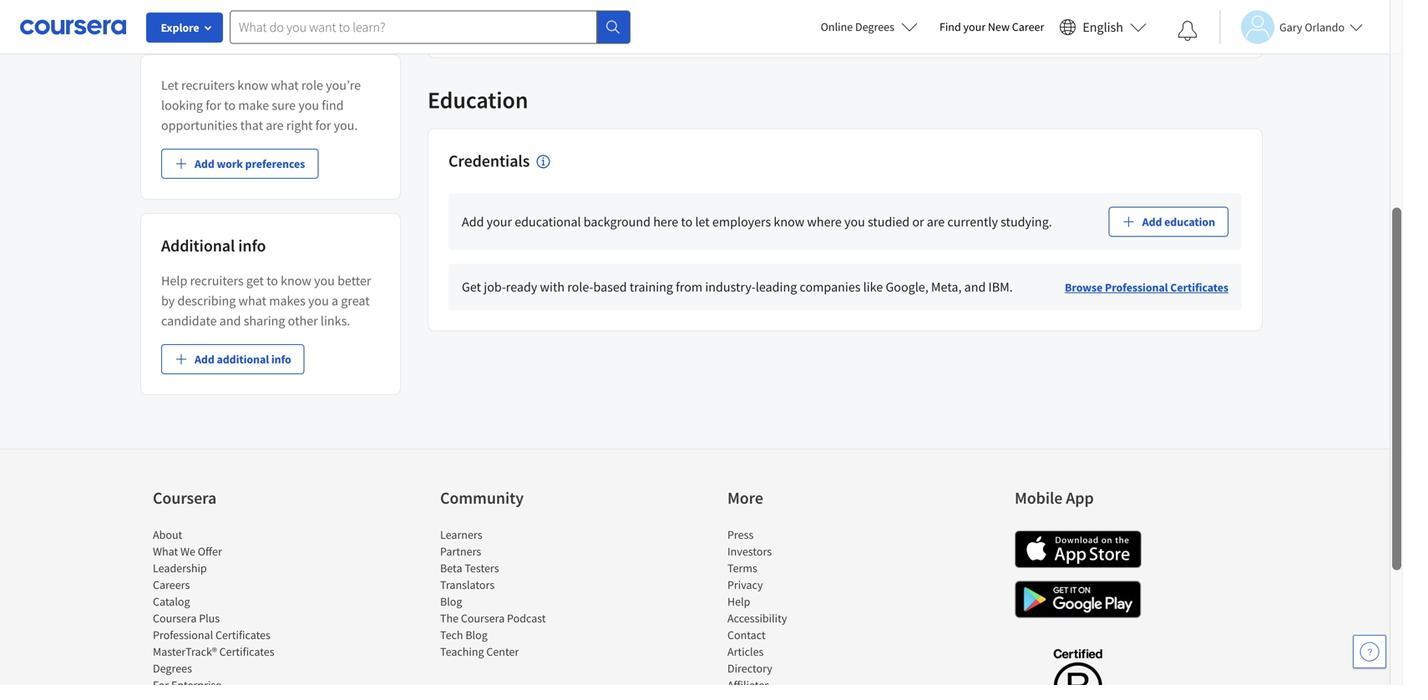 Task type: describe. For each thing, give the bounding box(es) containing it.
english button
[[1053, 0, 1154, 54]]

recruiters for to
[[181, 77, 235, 94]]

background
[[584, 213, 651, 230]]

privacy link
[[728, 577, 763, 592]]

past
[[515, 0, 539, 5]]

education
[[1165, 214, 1216, 229]]

list item for coursera
[[153, 677, 295, 685]]

podcast
[[507, 611, 546, 626]]

professional inside "about what we offer leadership careers catalog coursera plus professional certificates mastertrack® certificates degrees"
[[153, 628, 213, 643]]

0 vertical spatial certificates
[[1171, 280, 1229, 295]]

help center image
[[1360, 642, 1380, 662]]

recruiters for describing
[[190, 272, 244, 289]]

teaching center link
[[440, 644, 519, 659]]

0 vertical spatial experience
[[572, 0, 633, 5]]

google,
[[886, 279, 929, 295]]

looking
[[161, 97, 203, 114]]

orlando
[[1305, 20, 1345, 35]]

degrees inside online degrees dropdown button
[[856, 19, 895, 34]]

know inside let recruiters know what role you're looking for to make sure you find opportunities that are right for you.
[[238, 77, 268, 94]]

are inside let recruiters know what role you're looking for to make sure you find opportunities that are right for you.
[[266, 117, 284, 134]]

the
[[440, 611, 459, 626]]

1 horizontal spatial and
[[965, 279, 986, 295]]

list for coursera
[[153, 526, 295, 685]]

What do you want to learn? text field
[[230, 10, 597, 44]]

more
[[728, 488, 764, 508]]

you.
[[334, 117, 358, 134]]

what
[[153, 544, 178, 559]]

let
[[696, 213, 710, 230]]

education
[[428, 85, 528, 114]]

ibm.
[[989, 279, 1013, 295]]

browse
[[1065, 280, 1103, 295]]

get
[[246, 272, 264, 289]]

add for add additional info
[[195, 352, 215, 367]]

online degrees
[[821, 19, 895, 34]]

press
[[728, 527, 754, 542]]

just
[[714, 0, 735, 5]]

gary orlando
[[1280, 20, 1345, 35]]

add additional info
[[195, 352, 291, 367]]

your for past
[[487, 0, 512, 5]]

studying.
[[1001, 213, 1053, 230]]

articles link
[[728, 644, 764, 659]]

professional certificates link
[[153, 628, 271, 643]]

we
[[180, 544, 195, 559]]

blog link
[[440, 594, 462, 609]]

1 horizontal spatial are
[[927, 213, 945, 230]]

the coursera podcast link
[[440, 611, 546, 626]]

internships
[[878, 0, 941, 5]]

2 horizontal spatial know
[[774, 213, 805, 230]]

careers
[[153, 577, 190, 592]]

directory link
[[728, 661, 773, 676]]

instead.
[[526, 9, 570, 25]]

coursera for learners partners beta testers translators blog the coursera podcast tech blog teaching center
[[461, 611, 505, 626]]

let recruiters know what role you're looking for to make sure you find opportunities that are right for you.
[[161, 77, 361, 134]]

help link
[[728, 594, 751, 609]]

catalog link
[[153, 594, 190, 609]]

add education
[[1143, 214, 1216, 229]]

press investors terms privacy help accessibility contact articles directory
[[728, 527, 787, 676]]

about
[[153, 527, 182, 542]]

info inside button
[[271, 352, 291, 367]]

tech
[[440, 628, 463, 643]]

add your educational background here to let employers know where you studied or are currently studying.
[[462, 213, 1053, 230]]

list for more
[[728, 526, 870, 685]]

ready
[[506, 279, 538, 295]]

browse professional certificates
[[1065, 280, 1229, 295]]

offer
[[198, 544, 222, 559]]

learners
[[440, 527, 483, 542]]

1 vertical spatial certificates
[[216, 628, 271, 643]]

and inside help recruiters get to know you better by describing what makes you a great candidate and sharing other links.
[[220, 313, 241, 329]]

your for new
[[964, 19, 986, 34]]

add work preferences button
[[161, 149, 319, 179]]

mastertrack®
[[153, 644, 217, 659]]

coursera plus link
[[153, 611, 220, 626]]

contact
[[728, 628, 766, 643]]

know inside help recruiters get to know you better by describing what makes you a great candidate and sharing other links.
[[281, 272, 312, 289]]

you up a
[[314, 272, 335, 289]]

help recruiters get to know you better by describing what makes you a great candidate and sharing other links.
[[161, 272, 371, 329]]

you're inside let recruiters know what role you're looking for to make sure you find opportunities that are right for you.
[[326, 77, 361, 94]]

help inside press investors terms privacy help accessibility contact articles directory
[[728, 594, 751, 609]]

volunteer
[[958, 0, 1012, 5]]

job-
[[484, 279, 506, 295]]

1 vertical spatial or
[[913, 213, 925, 230]]

new
[[988, 19, 1010, 34]]

explore button
[[146, 13, 223, 43]]

currently
[[948, 213, 998, 230]]

here.
[[636, 0, 664, 5]]

2 vertical spatial certificates
[[219, 644, 275, 659]]

investors
[[728, 544, 772, 559]]

to inside help recruiters get to know you better by describing what makes you a great candidate and sharing other links.
[[267, 272, 278, 289]]

companies
[[800, 279, 861, 295]]

testers
[[465, 561, 499, 576]]

articles
[[728, 644, 764, 659]]

other
[[288, 313, 318, 329]]

online
[[821, 19, 853, 34]]

1 horizontal spatial professional
[[1105, 280, 1169, 295]]

let
[[161, 77, 179, 94]]

directory
[[728, 661, 773, 676]]

mobile app
[[1015, 488, 1094, 508]]

links.
[[321, 313, 350, 329]]

beta
[[440, 561, 463, 576]]

center
[[487, 644, 519, 659]]

translators link
[[440, 577, 495, 592]]

find
[[940, 19, 962, 34]]

online degrees button
[[808, 8, 932, 45]]

0 vertical spatial blog
[[440, 594, 462, 609]]

additional
[[217, 352, 269, 367]]

or inside add your past work experience here. if you're just starting out, you can add internships or volunteer experience instead.
[[944, 0, 956, 5]]

privacy
[[728, 577, 763, 592]]



Task type: locate. For each thing, give the bounding box(es) containing it.
employers
[[713, 213, 771, 230]]

english
[[1083, 19, 1124, 36]]

you for add
[[808, 0, 829, 5]]

coursera image
[[20, 14, 126, 40]]

None search field
[[230, 10, 631, 44]]

2 horizontal spatial to
[[681, 213, 693, 230]]

recruiters inside let recruiters know what role you're looking for to make sure you find opportunities that are right for you.
[[181, 77, 235, 94]]

know up makes
[[281, 272, 312, 289]]

work inside add your past work experience here. if you're just starting out, you can add internships or volunteer experience instead.
[[541, 0, 569, 5]]

contact link
[[728, 628, 766, 643]]

makes
[[269, 292, 306, 309]]

recruiters up describing
[[190, 272, 244, 289]]

add down the opportunities
[[195, 156, 215, 171]]

terms link
[[728, 561, 758, 576]]

career
[[1013, 19, 1045, 34]]

you're inside add your past work experience here. if you're just starting out, you can add internships or volunteer experience instead.
[[677, 0, 712, 5]]

1 vertical spatial info
[[271, 352, 291, 367]]

0 horizontal spatial and
[[220, 313, 241, 329]]

your
[[487, 0, 512, 5], [964, 19, 986, 34], [487, 213, 512, 230]]

1 vertical spatial you're
[[326, 77, 361, 94]]

degrees inside "about what we offer leadership careers catalog coursera plus professional certificates mastertrack® certificates degrees"
[[153, 661, 192, 676]]

your for educational
[[487, 213, 512, 230]]

you left a
[[308, 292, 329, 309]]

0 vertical spatial know
[[238, 77, 268, 94]]

your right find
[[964, 19, 986, 34]]

make
[[238, 97, 269, 114]]

based
[[594, 279, 627, 295]]

information about credentials section image
[[537, 155, 550, 168]]

with
[[540, 279, 565, 295]]

0 horizontal spatial degrees
[[153, 661, 192, 676]]

recruiters inside help recruiters get to know you better by describing what makes you a great candidate and sharing other links.
[[190, 272, 244, 289]]

1 horizontal spatial help
[[728, 594, 751, 609]]

starting
[[738, 0, 780, 5]]

1 horizontal spatial know
[[281, 272, 312, 289]]

add inside button
[[195, 352, 215, 367]]

1 vertical spatial work
[[217, 156, 243, 171]]

work up instead.
[[541, 0, 569, 5]]

professional
[[1105, 280, 1169, 295], [153, 628, 213, 643]]

and left ibm.
[[965, 279, 986, 295]]

add your past work experience here. if you're just starting out, you can add internships or volunteer experience instead.
[[462, 0, 1012, 25]]

certificates down education
[[1171, 280, 1229, 295]]

0 vertical spatial to
[[224, 97, 236, 114]]

investors link
[[728, 544, 772, 559]]

1 vertical spatial professional
[[153, 628, 213, 643]]

list item down mastertrack® certificates link
[[153, 677, 295, 685]]

0 horizontal spatial experience
[[462, 9, 523, 25]]

what up 'sure'
[[271, 77, 299, 94]]

0 horizontal spatial professional
[[153, 628, 213, 643]]

or up find
[[944, 0, 956, 5]]

are down 'sure'
[[266, 117, 284, 134]]

1 horizontal spatial list item
[[728, 677, 870, 685]]

what inside let recruiters know what role you're looking for to make sure you find opportunities that are right for you.
[[271, 77, 299, 94]]

about what we offer leadership careers catalog coursera plus professional certificates mastertrack® certificates degrees
[[153, 527, 275, 676]]

a
[[332, 292, 338, 309]]

for down the find
[[316, 117, 331, 134]]

list containing learners
[[440, 526, 582, 660]]

0 horizontal spatial you're
[[326, 77, 361, 94]]

2 vertical spatial your
[[487, 213, 512, 230]]

list containing press
[[728, 526, 870, 685]]

you inside add your past work experience here. if you're just starting out, you can add internships or volunteer experience instead.
[[808, 0, 829, 5]]

you for great
[[308, 292, 329, 309]]

add
[[462, 0, 484, 5], [195, 156, 215, 171], [462, 213, 484, 230], [1143, 214, 1163, 229], [195, 352, 215, 367]]

info right 'additional'
[[271, 352, 291, 367]]

that
[[240, 117, 263, 134]]

0 vertical spatial for
[[206, 97, 221, 114]]

where
[[807, 213, 842, 230]]

1 vertical spatial know
[[774, 213, 805, 230]]

mastertrack® certificates link
[[153, 644, 275, 659]]

recruiters up looking at left top
[[181, 77, 235, 94]]

coursera inside the learners partners beta testers translators blog the coursera podcast tech blog teaching center
[[461, 611, 505, 626]]

2 vertical spatial know
[[281, 272, 312, 289]]

0 horizontal spatial for
[[206, 97, 221, 114]]

for up the opportunities
[[206, 97, 221, 114]]

0 horizontal spatial are
[[266, 117, 284, 134]]

list item
[[153, 677, 295, 685], [728, 677, 870, 685]]

your left past
[[487, 0, 512, 5]]

0 horizontal spatial list item
[[153, 677, 295, 685]]

are left currently
[[927, 213, 945, 230]]

1 vertical spatial are
[[927, 213, 945, 230]]

2 list from the left
[[440, 526, 582, 660]]

role-
[[568, 279, 594, 295]]

1 vertical spatial help
[[728, 594, 751, 609]]

2 list item from the left
[[728, 677, 870, 685]]

opportunities
[[161, 117, 238, 134]]

list
[[153, 526, 295, 685], [440, 526, 582, 660], [728, 526, 870, 685]]

your inside add your past work experience here. if you're just starting out, you can add internships or volunteer experience instead.
[[487, 0, 512, 5]]

know
[[238, 77, 268, 94], [774, 213, 805, 230], [281, 272, 312, 289]]

0 horizontal spatial info
[[238, 235, 266, 256]]

find your new career
[[940, 19, 1045, 34]]

role
[[302, 77, 323, 94]]

add inside button
[[1143, 214, 1163, 229]]

1 horizontal spatial what
[[271, 77, 299, 94]]

your left educational
[[487, 213, 512, 230]]

1 horizontal spatial info
[[271, 352, 291, 367]]

add for add education
[[1143, 214, 1163, 229]]

leading
[[756, 279, 797, 295]]

about link
[[153, 527, 182, 542]]

plus
[[199, 611, 220, 626]]

work down that
[[217, 156, 243, 171]]

you right where
[[845, 213, 866, 230]]

learners partners beta testers translators blog the coursera podcast tech blog teaching center
[[440, 527, 546, 659]]

training
[[630, 279, 673, 295]]

0 vertical spatial or
[[944, 0, 956, 5]]

1 vertical spatial recruiters
[[190, 272, 244, 289]]

blog
[[440, 594, 462, 609], [466, 628, 488, 643]]

professional up mastertrack®
[[153, 628, 213, 643]]

are
[[266, 117, 284, 134], [927, 213, 945, 230]]

studied
[[868, 213, 910, 230]]

coursera up the "tech blog" link
[[461, 611, 505, 626]]

0 horizontal spatial to
[[224, 97, 236, 114]]

2 horizontal spatial list
[[728, 526, 870, 685]]

add inside "button"
[[195, 156, 215, 171]]

add for add work preferences
[[195, 156, 215, 171]]

coursera
[[153, 488, 217, 508], [153, 611, 197, 626], [461, 611, 505, 626]]

by
[[161, 292, 175, 309]]

coursera for about what we offer leadership careers catalog coursera plus professional certificates mastertrack® certificates degrees
[[153, 611, 197, 626]]

1 vertical spatial what
[[239, 292, 267, 309]]

what down "get"
[[239, 292, 267, 309]]

1 vertical spatial to
[[681, 213, 693, 230]]

1 horizontal spatial experience
[[572, 0, 633, 5]]

coursera inside "about what we offer leadership careers catalog coursera plus professional certificates mastertrack® certificates degrees"
[[153, 611, 197, 626]]

sure
[[272, 97, 296, 114]]

0 horizontal spatial blog
[[440, 594, 462, 609]]

0 horizontal spatial or
[[913, 213, 925, 230]]

degrees
[[856, 19, 895, 34], [153, 661, 192, 676]]

show notifications image
[[1178, 21, 1198, 41]]

you left the can
[[808, 0, 829, 5]]

industry-
[[706, 279, 756, 295]]

0 horizontal spatial help
[[161, 272, 187, 289]]

work inside "button"
[[217, 156, 243, 171]]

you're up the find
[[326, 77, 361, 94]]

list item for more
[[728, 677, 870, 685]]

1 horizontal spatial work
[[541, 0, 569, 5]]

professional right browse
[[1105, 280, 1169, 295]]

additional info
[[161, 235, 266, 256]]

find
[[322, 97, 344, 114]]

1 horizontal spatial you're
[[677, 0, 712, 5]]

work
[[541, 0, 569, 5], [217, 156, 243, 171]]

help down privacy
[[728, 594, 751, 609]]

1 horizontal spatial degrees
[[856, 19, 895, 34]]

experience down past
[[462, 9, 523, 25]]

accessibility link
[[728, 611, 787, 626]]

1 vertical spatial and
[[220, 313, 241, 329]]

0 horizontal spatial know
[[238, 77, 268, 94]]

you for opportunities
[[299, 97, 319, 114]]

add left education
[[1143, 214, 1163, 229]]

if
[[667, 0, 674, 5]]

certificates up mastertrack® certificates link
[[216, 628, 271, 643]]

degrees down mastertrack®
[[153, 661, 192, 676]]

mobile
[[1015, 488, 1063, 508]]

certificates down professional certificates link
[[219, 644, 275, 659]]

3 list from the left
[[728, 526, 870, 685]]

1 vertical spatial your
[[964, 19, 986, 34]]

app
[[1066, 488, 1094, 508]]

you're right if
[[677, 0, 712, 5]]

1 vertical spatial experience
[[462, 9, 523, 25]]

0 vertical spatial help
[[161, 272, 187, 289]]

to left the make
[[224, 97, 236, 114]]

you're
[[677, 0, 712, 5], [326, 77, 361, 94]]

to left let
[[681, 213, 693, 230]]

add
[[854, 0, 876, 5]]

download on the app store image
[[1015, 531, 1142, 568]]

degrees down add
[[856, 19, 895, 34]]

to
[[224, 97, 236, 114], [681, 213, 693, 230], [267, 272, 278, 289]]

info up "get"
[[238, 235, 266, 256]]

experience left here.
[[572, 0, 633, 5]]

add work preferences
[[195, 156, 305, 171]]

leadership link
[[153, 561, 207, 576]]

1 list from the left
[[153, 526, 295, 685]]

2 vertical spatial to
[[267, 272, 278, 289]]

or right 'studied'
[[913, 213, 925, 230]]

list containing about
[[153, 526, 295, 685]]

0 horizontal spatial what
[[239, 292, 267, 309]]

0 vertical spatial are
[[266, 117, 284, 134]]

gary orlando button
[[1220, 10, 1364, 44]]

what we offer link
[[153, 544, 222, 559]]

blog up the
[[440, 594, 462, 609]]

1 horizontal spatial for
[[316, 117, 331, 134]]

1 horizontal spatial blog
[[466, 628, 488, 643]]

get
[[462, 279, 481, 295]]

0 horizontal spatial work
[[217, 156, 243, 171]]

list for community
[[440, 526, 582, 660]]

1 horizontal spatial list
[[440, 526, 582, 660]]

great
[[341, 292, 370, 309]]

teaching
[[440, 644, 484, 659]]

to right "get"
[[267, 272, 278, 289]]

list item down directory link
[[728, 677, 870, 685]]

educational
[[515, 213, 581, 230]]

1 horizontal spatial or
[[944, 0, 956, 5]]

and down describing
[[220, 313, 241, 329]]

to inside let recruiters know what role you're looking for to make sure you find opportunities that are right for you.
[[224, 97, 236, 114]]

coursera up about
[[153, 488, 217, 508]]

1 list item from the left
[[153, 677, 295, 685]]

add for add your past work experience here. if you're just starting out, you can add internships or volunteer experience instead.
[[462, 0, 484, 5]]

accessibility
[[728, 611, 787, 626]]

add for add your educational background here to let employers know where you studied or are currently studying.
[[462, 213, 484, 230]]

0 vertical spatial professional
[[1105, 280, 1169, 295]]

logo of certified b corporation image
[[1044, 639, 1113, 685]]

add left past
[[462, 0, 484, 5]]

0 vertical spatial degrees
[[856, 19, 895, 34]]

certificates
[[1171, 280, 1229, 295], [216, 628, 271, 643], [219, 644, 275, 659]]

add education button
[[1109, 207, 1229, 237]]

meta,
[[932, 279, 962, 295]]

0 vertical spatial recruiters
[[181, 77, 235, 94]]

out,
[[783, 0, 806, 5]]

0 vertical spatial your
[[487, 0, 512, 5]]

blog up teaching center link
[[466, 628, 488, 643]]

know up the make
[[238, 77, 268, 94]]

help inside help recruiters get to know you better by describing what makes you a great candidate and sharing other links.
[[161, 272, 187, 289]]

help up by
[[161, 272, 187, 289]]

translators
[[440, 577, 495, 592]]

0 horizontal spatial list
[[153, 526, 295, 685]]

0 vertical spatial info
[[238, 235, 266, 256]]

community
[[440, 488, 524, 508]]

get it on google play image
[[1015, 581, 1142, 618]]

1 horizontal spatial to
[[267, 272, 278, 289]]

0 vertical spatial you're
[[677, 0, 712, 5]]

you inside let recruiters know what role you're looking for to make sure you find opportunities that are right for you.
[[299, 97, 319, 114]]

can
[[832, 0, 852, 5]]

careers link
[[153, 577, 190, 592]]

know left where
[[774, 213, 805, 230]]

from
[[676, 279, 703, 295]]

1 vertical spatial blog
[[466, 628, 488, 643]]

add inside add your past work experience here. if you're just starting out, you can add internships or volunteer experience instead.
[[462, 0, 484, 5]]

0 vertical spatial work
[[541, 0, 569, 5]]

what inside help recruiters get to know you better by describing what makes you a great candidate and sharing other links.
[[239, 292, 267, 309]]

you down role
[[299, 97, 319, 114]]

like
[[864, 279, 883, 295]]

press link
[[728, 527, 754, 542]]

1 vertical spatial degrees
[[153, 661, 192, 676]]

0 vertical spatial and
[[965, 279, 986, 295]]

add down credentials
[[462, 213, 484, 230]]

add left 'additional'
[[195, 352, 215, 367]]

1 vertical spatial for
[[316, 117, 331, 134]]

0 vertical spatial what
[[271, 77, 299, 94]]

tech blog link
[[440, 628, 488, 643]]

coursera down catalog
[[153, 611, 197, 626]]



Task type: vqa. For each thing, say whether or not it's contained in the screenshot.
Help recruiters get to know you better by describing what makes you a great candidate and sharing other links.
yes



